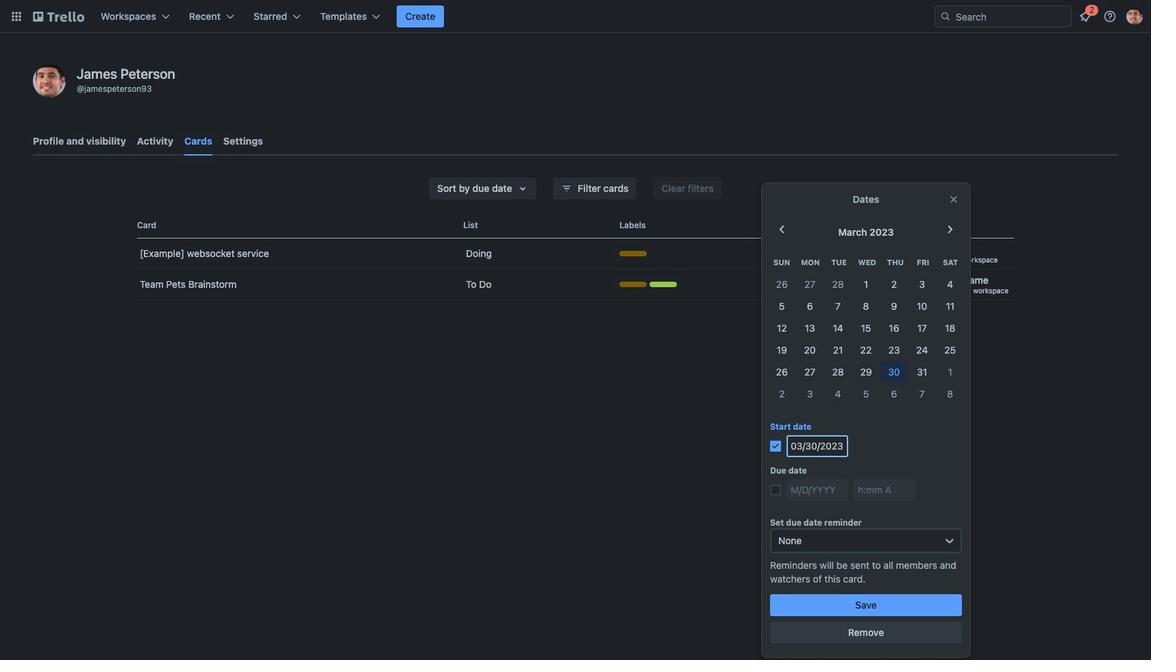 Task type: describe. For each thing, give the bounding box(es) containing it.
Add time text field
[[854, 479, 916, 501]]

color: bold lime, title: "team task" element
[[650, 282, 677, 287]]

3 row from the top
[[768, 296, 965, 317]]

2 notifications image
[[1078, 8, 1094, 25]]

search image
[[941, 11, 952, 22]]

1 m/d/yyyy text field from the top
[[787, 435, 849, 457]]

5 row from the top
[[768, 339, 965, 361]]

1 vertical spatial james peterson (jamespeterson93) image
[[33, 64, 66, 97]]

color: yellow, title: "ready to merge" element
[[620, 251, 647, 256]]



Task type: locate. For each thing, give the bounding box(es) containing it.
1 vertical spatial m/d/yyyy text field
[[787, 479, 849, 501]]

1 row from the top
[[768, 252, 965, 274]]

1 horizontal spatial james peterson (jamespeterson93) image
[[1127, 8, 1144, 25]]

color: yellow, title: none image
[[620, 282, 647, 287]]

cell
[[768, 274, 796, 296], [796, 274, 825, 296], [825, 274, 853, 296], [853, 274, 881, 296], [881, 274, 909, 296], [909, 274, 937, 296], [937, 274, 965, 296], [768, 296, 796, 317], [796, 296, 825, 317], [825, 296, 853, 317], [853, 296, 881, 317], [881, 296, 909, 317], [909, 296, 937, 317], [937, 296, 965, 317], [768, 317, 796, 339], [796, 317, 825, 339], [825, 317, 853, 339], [853, 317, 881, 339], [881, 317, 909, 339], [909, 317, 937, 339], [937, 317, 965, 339], [768, 339, 796, 361], [796, 339, 825, 361], [825, 339, 853, 361], [853, 339, 881, 361], [881, 339, 909, 361], [909, 339, 937, 361], [937, 339, 965, 361], [768, 361, 796, 383], [796, 361, 825, 383], [825, 361, 853, 383], [853, 361, 881, 383], [881, 361, 909, 383], [909, 361, 937, 383], [937, 361, 965, 383], [768, 383, 796, 405], [796, 383, 825, 405], [825, 383, 853, 405], [853, 383, 881, 405], [881, 383, 909, 405], [909, 383, 937, 405], [937, 383, 965, 405]]

james peterson (jamespeterson93) image down back to home 'image'
[[33, 64, 66, 97]]

6 row from the top
[[768, 361, 965, 383]]

back to home image
[[33, 5, 84, 27]]

grid
[[768, 252, 965, 405]]

Search field
[[952, 7, 1072, 26]]

open information menu image
[[1104, 10, 1118, 23]]

row group
[[768, 274, 965, 405]]

2 m/d/yyyy text field from the top
[[787, 479, 849, 501]]

0 vertical spatial james peterson (jamespeterson93) image
[[1127, 8, 1144, 25]]

M/D/YYYY text field
[[787, 435, 849, 457], [787, 479, 849, 501]]

row
[[768, 252, 965, 274], [768, 274, 965, 296], [768, 296, 965, 317], [768, 317, 965, 339], [768, 339, 965, 361], [768, 361, 965, 383], [768, 383, 965, 405]]

james peterson (jamespeterson93) image
[[1127, 8, 1144, 25], [33, 64, 66, 97]]

2 row from the top
[[768, 274, 965, 296]]

close popover image
[[949, 194, 960, 205]]

primary element
[[0, 0, 1152, 33]]

4 row from the top
[[768, 317, 965, 339]]

7 row from the top
[[768, 383, 965, 405]]

james peterson (jamespeterson93) image right open information menu image
[[1127, 8, 1144, 25]]

0 horizontal spatial james peterson (jamespeterson93) image
[[33, 64, 66, 97]]

0 vertical spatial m/d/yyyy text field
[[787, 435, 849, 457]]



Task type: vqa. For each thing, say whether or not it's contained in the screenshot.
second row from the bottom of the page
yes



